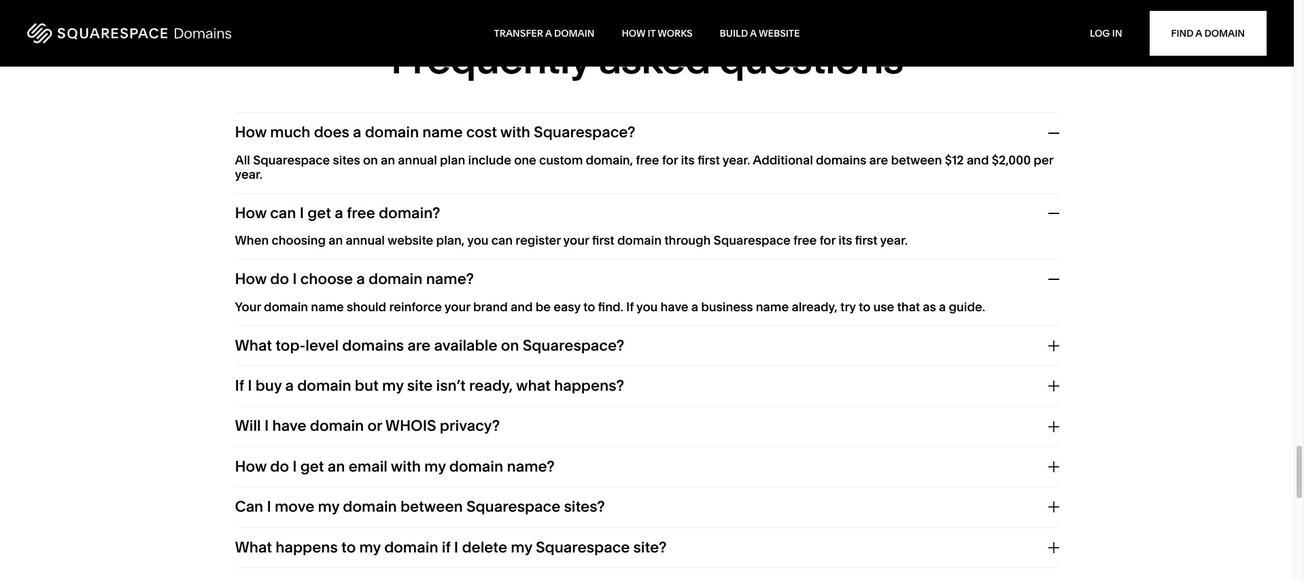 Task type: describe. For each thing, give the bounding box(es) containing it.
1 vertical spatial website
[[388, 233, 434, 248]]

log in link
[[1090, 27, 1123, 39]]

2 horizontal spatial name
[[756, 299, 789, 315]]

already,
[[792, 299, 838, 315]]

how do i get an email with my domain name?
[[235, 458, 555, 476]]

transfer
[[494, 27, 543, 39]]

register
[[516, 233, 561, 248]]

squarespace logo image
[[27, 23, 231, 44]]

will i have domain or whois privacy? button
[[235, 407, 1059, 447]]

move
[[275, 498, 315, 516]]

i inside the will i have domain or whois privacy? dropdown button
[[265, 417, 269, 436]]

domain left 'if'
[[384, 538, 438, 557]]

my right 'delete'
[[511, 538, 532, 557]]

get for an
[[300, 458, 324, 476]]

include
[[468, 152, 511, 168]]

guide.
[[949, 299, 986, 315]]

sites
[[333, 152, 360, 168]]

how much does a domain name cost with squarespace? button
[[235, 113, 1059, 153]]

how for how can i get a free domain?
[[235, 204, 267, 222]]

on inside dropdown button
[[501, 336, 519, 355]]

1 vertical spatial an
[[329, 233, 343, 248]]

domain right does at the top
[[365, 123, 419, 142]]

will
[[235, 417, 261, 436]]

your
[[235, 299, 261, 315]]

through
[[665, 233, 711, 248]]

my right but in the bottom of the page
[[382, 377, 404, 395]]

0 horizontal spatial name
[[311, 299, 344, 315]]

delete
[[462, 538, 508, 557]]

i inside can i move my domain between squarespace sites? dropdown button
[[267, 498, 271, 516]]

domain right your
[[264, 299, 308, 315]]

squarespace logo link
[[27, 18, 494, 48]]

what happens to my domain if i delete my squarespace site?
[[235, 538, 667, 557]]

my inside dropdown button
[[318, 498, 340, 516]]

your domain name should reinforce your brand and be easy to find. if you have a business name already, try to use that as a guide.
[[235, 299, 986, 315]]

what happens to my domain if i delete my squarespace site? button
[[235, 528, 1059, 568]]

1 horizontal spatial can
[[492, 233, 513, 248]]

per
[[1034, 152, 1054, 168]]

do for get
[[270, 458, 289, 476]]

my up can i move my domain between squarespace sites?
[[425, 458, 446, 476]]

how much does a domain name cost with squarespace?
[[235, 123, 636, 142]]

reinforce
[[389, 299, 442, 315]]

custom
[[539, 152, 583, 168]]

should
[[347, 299, 386, 315]]

ready,
[[469, 377, 513, 395]]

i inside if i buy a domain but my site isn't ready, what happens? dropdown button
[[248, 377, 252, 395]]

when choosing an annual website plan, you can register your first domain through squarespace free for its first year.
[[235, 233, 908, 248]]

how do i choose a domain name? button
[[235, 260, 1059, 300]]

site
[[407, 377, 433, 395]]

plan
[[440, 152, 465, 168]]

2 horizontal spatial to
[[859, 299, 871, 315]]

$2,000
[[992, 152, 1031, 168]]

additional
[[753, 152, 813, 168]]

1 horizontal spatial to
[[584, 299, 595, 315]]

1 vertical spatial you
[[637, 299, 658, 315]]

are inside the all squarespace sites on an annual plan include one custom domain, free for its first year. additional domains are between              $12              and              $2,000              per year.
[[870, 152, 889, 168]]

that
[[898, 299, 920, 315]]

transfer a domain
[[494, 27, 595, 39]]

frequently
[[391, 34, 590, 84]]

will i have domain or whois privacy?
[[235, 417, 500, 436]]

domains inside the all squarespace sites on an annual plan include one custom domain, free for its first year. additional domains are between              $12              and              $2,000              per year.
[[816, 152, 867, 168]]

how can i get a free domain?
[[235, 204, 441, 222]]

one
[[514, 152, 537, 168]]

$12
[[945, 152, 964, 168]]

how for how much does a domain name cost with squarespace?
[[235, 123, 267, 142]]

domains inside dropdown button
[[342, 336, 404, 355]]

if
[[442, 538, 451, 557]]

and inside the all squarespace sites on an annual plan include one custom domain, free for its first year. additional domains are between              $12              and              $2,000              per year.
[[967, 152, 989, 168]]

domain,
[[586, 152, 633, 168]]

how for how do i choose a domain name?
[[235, 270, 267, 289]]

questions
[[719, 34, 904, 84]]

as
[[923, 299, 937, 315]]

a inside if i buy a domain but my site isn't ready, what happens? dropdown button
[[285, 377, 294, 395]]

happens
[[276, 538, 338, 557]]

a inside how do i choose a domain name? dropdown button
[[357, 270, 365, 289]]

name inside dropdown button
[[423, 123, 463, 142]]

all
[[235, 152, 250, 168]]

buy
[[256, 377, 282, 395]]

squarespace inside dropdown button
[[536, 538, 630, 557]]

plan,
[[436, 233, 465, 248]]

how it works link
[[622, 27, 693, 39]]

squarespace? inside the what top-level domains are available on squarespace? dropdown button
[[523, 336, 625, 355]]

1 vertical spatial annual
[[346, 233, 385, 248]]

site?
[[634, 538, 667, 557]]

can i move my domain between squarespace sites?
[[235, 498, 605, 516]]

all squarespace sites on an annual plan include one custom domain, free for its first year. additional domains are between              $12              and              $2,000              per year.
[[235, 152, 1054, 183]]

between inside the all squarespace sites on an annual plan include one custom domain, free for its first year. additional domains are between              $12              and              $2,000              per year.
[[891, 152, 943, 168]]

how can i get a free domain? button
[[235, 194, 1059, 233]]

happens?
[[554, 377, 624, 395]]

find.
[[598, 299, 624, 315]]

sites?
[[564, 498, 605, 516]]

2 horizontal spatial year.
[[881, 233, 908, 248]]

find a domain
[[1172, 27, 1245, 39]]

easy
[[554, 299, 581, 315]]

domain inside dropdown button
[[343, 498, 397, 516]]

what for what happens to my domain if i delete my squarespace site?
[[235, 538, 272, 557]]

a left business in the bottom right of the page
[[692, 299, 699, 315]]

how for how it works
[[622, 27, 646, 39]]

transfer a domain link
[[494, 27, 595, 39]]

log in
[[1090, 27, 1123, 39]]

how for how do i get an email with my domain name?
[[235, 458, 267, 476]]

what top-level domains are available on squarespace? button
[[235, 326, 1059, 366]]

build
[[720, 27, 748, 39]]

first inside the all squarespace sites on an annual plan include one custom domain, free for its first year. additional domains are between              $12              and              $2,000              per year.
[[698, 152, 720, 168]]

brand
[[473, 299, 508, 315]]

are inside the what top-level domains are available on squarespace? dropdown button
[[408, 336, 431, 355]]

an for on
[[381, 152, 395, 168]]

use
[[874, 299, 895, 315]]

its inside the all squarespace sites on an annual plan include one custom domain, free for its first year. additional domains are between              $12              and              $2,000              per year.
[[681, 152, 695, 168]]

how do i get an email with my domain name? button
[[235, 447, 1059, 487]]

squarespace inside dropdown button
[[467, 498, 561, 516]]

a inside "how much does a domain name cost with squarespace?" dropdown button
[[353, 123, 362, 142]]

does
[[314, 123, 350, 142]]

can
[[235, 498, 263, 516]]

domain up how do i choose a domain name? dropdown button
[[618, 233, 662, 248]]

domain?
[[379, 204, 441, 222]]

how it works
[[622, 27, 693, 39]]



Task type: locate. For each thing, give the bounding box(es) containing it.
if i buy a domain but my site isn't ready, what happens? button
[[235, 367, 1059, 406]]

free inside the all squarespace sites on an annual plan include one custom domain, free for its first year. additional domains are between              $12              and              $2,000              per year.
[[636, 152, 660, 168]]

i up the move
[[293, 458, 297, 476]]

year. up when
[[235, 167, 263, 183]]

annual down how much does a domain name cost with squarespace?
[[398, 152, 437, 168]]

0 horizontal spatial can
[[270, 204, 296, 222]]

squarespace
[[253, 152, 330, 168], [714, 233, 791, 248], [467, 498, 561, 516], [536, 538, 630, 557]]

2 horizontal spatial first
[[855, 233, 878, 248]]

i
[[300, 204, 304, 222], [293, 270, 297, 289], [248, 377, 252, 395], [265, 417, 269, 436], [293, 458, 297, 476], [267, 498, 271, 516], [454, 538, 459, 557]]

be
[[536, 299, 551, 315]]

1 horizontal spatial free
[[636, 152, 660, 168]]

get up choosing
[[308, 204, 331, 222]]

a inside find a domain link
[[1196, 27, 1203, 39]]

0 horizontal spatial website
[[388, 233, 434, 248]]

can i move my domain between squarespace sites? button
[[235, 488, 1059, 528]]

how up when
[[235, 204, 267, 222]]

0 horizontal spatial if
[[235, 377, 244, 395]]

on inside the all squarespace sites on an annual plan include one custom domain, free for its first year. additional domains are between              $12              and              $2,000              per year.
[[363, 152, 378, 168]]

a right transfer
[[545, 27, 552, 39]]

0 horizontal spatial with
[[391, 458, 421, 476]]

an left email
[[328, 458, 345, 476]]

0 vertical spatial with
[[500, 123, 531, 142]]

website
[[759, 27, 800, 39], [388, 233, 434, 248]]

i up choosing
[[300, 204, 304, 222]]

0 vertical spatial squarespace?
[[534, 123, 636, 142]]

0 vertical spatial and
[[967, 152, 989, 168]]

1 vertical spatial on
[[501, 336, 519, 355]]

0 horizontal spatial for
[[662, 152, 678, 168]]

0 vertical spatial can
[[270, 204, 296, 222]]

website right 'build'
[[759, 27, 800, 39]]

how do i choose a domain name?
[[235, 270, 474, 289]]

an for get
[[328, 458, 345, 476]]

annual inside the all squarespace sites on an annual plan include one custom domain, free for its first year. additional domains are between              $12              and              $2,000              per year.
[[398, 152, 437, 168]]

1 horizontal spatial if
[[626, 299, 634, 315]]

a up should
[[357, 270, 365, 289]]

i left buy
[[248, 377, 252, 395]]

for inside the all squarespace sites on an annual plan include one custom domain, free for its first year. additional domains are between              $12              and              $2,000              per year.
[[662, 152, 678, 168]]

its up how can i get a free domain? dropdown button
[[681, 152, 695, 168]]

first
[[698, 152, 720, 168], [592, 233, 615, 248], [855, 233, 878, 248]]

0 horizontal spatial between
[[401, 498, 463, 516]]

get
[[308, 204, 331, 222], [300, 458, 324, 476]]

0 horizontal spatial and
[[511, 299, 533, 315]]

for up how can i get a free domain? dropdown button
[[662, 152, 678, 168]]

domain down 'level'
[[297, 377, 351, 395]]

name down choose
[[311, 299, 344, 315]]

name
[[423, 123, 463, 142], [311, 299, 344, 315], [756, 299, 789, 315]]

can inside dropdown button
[[270, 204, 296, 222]]

or
[[368, 417, 382, 436]]

0 vertical spatial its
[[681, 152, 695, 168]]

but
[[355, 377, 379, 395]]

my
[[382, 377, 404, 395], [425, 458, 446, 476], [318, 498, 340, 516], [359, 538, 381, 557], [511, 538, 532, 557]]

1 vertical spatial squarespace?
[[523, 336, 625, 355]]

squarespace right through
[[714, 233, 791, 248]]

a inside how can i get a free domain? dropdown button
[[335, 204, 343, 222]]

on right sites at the left top of the page
[[363, 152, 378, 168]]

a right find
[[1196, 27, 1203, 39]]

find a domain link
[[1150, 11, 1267, 56]]

between left $12
[[891, 152, 943, 168]]

0 vertical spatial do
[[270, 270, 289, 289]]

1 horizontal spatial for
[[820, 233, 836, 248]]

if inside dropdown button
[[235, 377, 244, 395]]

build a website link
[[720, 27, 800, 39]]

do up the move
[[270, 458, 289, 476]]

0 vertical spatial domains
[[816, 152, 867, 168]]

1 horizontal spatial with
[[500, 123, 531, 142]]

1 horizontal spatial name
[[423, 123, 463, 142]]

2 horizontal spatial free
[[794, 233, 817, 248]]

0 vertical spatial an
[[381, 152, 395, 168]]

much
[[270, 123, 311, 142]]

0 horizontal spatial first
[[592, 233, 615, 248]]

for up already,
[[820, 233, 836, 248]]

whois
[[385, 417, 436, 436]]

frequently asked questions
[[391, 34, 904, 84]]

1 vertical spatial between
[[401, 498, 463, 516]]

your
[[564, 233, 589, 248], [445, 299, 471, 315]]

domain right find
[[1205, 27, 1245, 39]]

squarespace? inside "how much does a domain name cost with squarespace?" dropdown button
[[534, 123, 636, 142]]

with inside "how much does a domain name cost with squarespace?" dropdown button
[[500, 123, 531, 142]]

1 horizontal spatial first
[[698, 152, 720, 168]]

domain up reinforce
[[369, 270, 423, 289]]

top-
[[276, 336, 306, 355]]

an right sites at the left top of the page
[[381, 152, 395, 168]]

0 vertical spatial annual
[[398, 152, 437, 168]]

1 vertical spatial get
[[300, 458, 324, 476]]

if i buy a domain but my site isn't ready, what happens?
[[235, 377, 624, 395]]

domain
[[554, 27, 595, 39], [1205, 27, 1245, 39], [365, 123, 419, 142], [618, 233, 662, 248], [369, 270, 423, 289], [264, 299, 308, 315], [297, 377, 351, 395], [310, 417, 364, 436], [449, 458, 504, 476], [343, 498, 397, 516], [384, 538, 438, 557]]

level
[[306, 336, 339, 355]]

are
[[870, 152, 889, 168], [408, 336, 431, 355]]

0 vertical spatial if
[[626, 299, 634, 315]]

if
[[626, 299, 634, 315], [235, 377, 244, 395]]

0 horizontal spatial domains
[[342, 336, 404, 355]]

free left domain?
[[347, 204, 375, 222]]

1 vertical spatial have
[[272, 417, 307, 436]]

my right happens
[[359, 538, 381, 557]]

how left it
[[622, 27, 646, 39]]

domain right transfer
[[554, 27, 595, 39]]

1 do from the top
[[270, 270, 289, 289]]

name up plan
[[423, 123, 463, 142]]

2 what from the top
[[235, 538, 272, 557]]

0 vertical spatial website
[[759, 27, 800, 39]]

and left the be
[[511, 299, 533, 315]]

have right will
[[272, 417, 307, 436]]

what for what top-level domains are available on squarespace?
[[235, 336, 272, 355]]

with right email
[[391, 458, 421, 476]]

to
[[584, 299, 595, 315], [859, 299, 871, 315], [341, 538, 356, 557]]

1 horizontal spatial year.
[[723, 152, 751, 168]]

an inside how do i get an email with my domain name? dropdown button
[[328, 458, 345, 476]]

a
[[545, 27, 552, 39], [750, 27, 757, 39], [1196, 27, 1203, 39], [353, 123, 362, 142], [335, 204, 343, 222], [357, 270, 365, 289], [692, 299, 699, 315], [939, 299, 946, 315], [285, 377, 294, 395]]

with up one at top left
[[500, 123, 531, 142]]

2 vertical spatial an
[[328, 458, 345, 476]]

what top-level domains are available on squarespace?
[[235, 336, 625, 355]]

you right 'find.'
[[637, 299, 658, 315]]

i inside how do i choose a domain name? dropdown button
[[293, 270, 297, 289]]

2 vertical spatial free
[[794, 233, 817, 248]]

to right 'try' at the right bottom
[[859, 299, 871, 315]]

to inside dropdown button
[[341, 538, 356, 557]]

if right 'find.'
[[626, 299, 634, 315]]

website down domain?
[[388, 233, 434, 248]]

in
[[1113, 27, 1123, 39]]

business
[[701, 299, 753, 315]]

1 vertical spatial are
[[408, 336, 431, 355]]

try
[[841, 299, 856, 315]]

between inside dropdown button
[[401, 498, 463, 516]]

a right buy
[[285, 377, 294, 395]]

can
[[270, 204, 296, 222], [492, 233, 513, 248]]

i inside how can i get a free domain? dropdown button
[[300, 204, 304, 222]]

1 horizontal spatial between
[[891, 152, 943, 168]]

a right does at the top
[[353, 123, 362, 142]]

free right domain,
[[636, 152, 660, 168]]

1 horizontal spatial domains
[[816, 152, 867, 168]]

0 vertical spatial have
[[661, 299, 689, 315]]

email
[[349, 458, 388, 476]]

name left already,
[[756, 299, 789, 315]]

1 vertical spatial free
[[347, 204, 375, 222]]

1 vertical spatial if
[[235, 377, 244, 395]]

0 horizontal spatial on
[[363, 152, 378, 168]]

works
[[658, 27, 693, 39]]

to right happens
[[341, 538, 356, 557]]

do for choose
[[270, 270, 289, 289]]

privacy?
[[440, 417, 500, 436]]

it
[[648, 27, 656, 39]]

squarespace up 'delete'
[[467, 498, 561, 516]]

1 horizontal spatial name?
[[507, 458, 555, 476]]

do down choosing
[[270, 270, 289, 289]]

i right will
[[265, 417, 269, 436]]

1 vertical spatial its
[[839, 233, 853, 248]]

0 horizontal spatial are
[[408, 336, 431, 355]]

year. up use
[[881, 233, 908, 248]]

1 horizontal spatial and
[[967, 152, 989, 168]]

get for a
[[308, 204, 331, 222]]

domain left or
[[310, 417, 364, 436]]

free up already,
[[794, 233, 817, 248]]

1 vertical spatial domains
[[342, 336, 404, 355]]

how up can
[[235, 458, 267, 476]]

0 vertical spatial your
[[564, 233, 589, 248]]

0 horizontal spatial free
[[347, 204, 375, 222]]

squarespace? up custom
[[534, 123, 636, 142]]

1 horizontal spatial you
[[637, 299, 658, 315]]

with inside how do i get an email with my domain name? dropdown button
[[391, 458, 421, 476]]

on down brand on the left of the page
[[501, 336, 519, 355]]

what down can
[[235, 538, 272, 557]]

0 vertical spatial free
[[636, 152, 660, 168]]

i inside how do i get an email with my domain name? dropdown button
[[293, 458, 297, 476]]

0 vertical spatial get
[[308, 204, 331, 222]]

annual
[[398, 152, 437, 168], [346, 233, 385, 248]]

1 horizontal spatial website
[[759, 27, 800, 39]]

what
[[235, 336, 272, 355], [235, 538, 272, 557]]

0 vertical spatial between
[[891, 152, 943, 168]]

domains right additional
[[816, 152, 867, 168]]

can up choosing
[[270, 204, 296, 222]]

i inside what happens to my domain if i delete my squarespace site? dropdown button
[[454, 538, 459, 557]]

0 vertical spatial you
[[467, 233, 489, 248]]

0 horizontal spatial name?
[[426, 270, 474, 289]]

0 horizontal spatial annual
[[346, 233, 385, 248]]

choose
[[300, 270, 353, 289]]

1 vertical spatial with
[[391, 458, 421, 476]]

free
[[636, 152, 660, 168], [347, 204, 375, 222], [794, 233, 817, 248]]

1 what from the top
[[235, 336, 272, 355]]

choosing
[[272, 233, 326, 248]]

1 horizontal spatial annual
[[398, 152, 437, 168]]

a down sites at the left top of the page
[[335, 204, 343, 222]]

you
[[467, 233, 489, 248], [637, 299, 658, 315]]

year.
[[723, 152, 751, 168], [235, 167, 263, 183], [881, 233, 908, 248]]

how up your
[[235, 270, 267, 289]]

your left brand on the left of the page
[[445, 299, 471, 315]]

i right 'if'
[[454, 538, 459, 557]]

can left register
[[492, 233, 513, 248]]

1 vertical spatial do
[[270, 458, 289, 476]]

on
[[363, 152, 378, 168], [501, 336, 519, 355]]

your right register
[[564, 233, 589, 248]]

i right can
[[267, 498, 271, 516]]

annual down how can i get a free domain?
[[346, 233, 385, 248]]

name?
[[426, 270, 474, 289], [507, 458, 555, 476]]

find
[[1172, 27, 1194, 39]]

year. left additional
[[723, 152, 751, 168]]

what
[[516, 377, 551, 395]]

1 vertical spatial can
[[492, 233, 513, 248]]

1 horizontal spatial have
[[661, 299, 689, 315]]

free inside how can i get a free domain? dropdown button
[[347, 204, 375, 222]]

0 horizontal spatial your
[[445, 299, 471, 315]]

squarespace down sites? on the bottom left of the page
[[536, 538, 630, 557]]

isn't
[[436, 377, 466, 395]]

1 vertical spatial your
[[445, 299, 471, 315]]

0 horizontal spatial its
[[681, 152, 695, 168]]

1 horizontal spatial are
[[870, 152, 889, 168]]

i left choose
[[293, 270, 297, 289]]

domain down privacy?
[[449, 458, 504, 476]]

available
[[434, 336, 498, 355]]

have up the what top-level domains are available on squarespace? dropdown button
[[661, 299, 689, 315]]

how
[[622, 27, 646, 39], [235, 123, 267, 142], [235, 204, 267, 222], [235, 270, 267, 289], [235, 458, 267, 476]]

0 vertical spatial for
[[662, 152, 678, 168]]

between
[[891, 152, 943, 168], [401, 498, 463, 516]]

squarespace? down easy
[[523, 336, 625, 355]]

0 horizontal spatial to
[[341, 538, 356, 557]]

0 vertical spatial name?
[[426, 270, 474, 289]]

what left top-
[[235, 336, 272, 355]]

an inside the all squarespace sites on an annual plan include one custom domain, free for its first year. additional domains are between              $12              and              $2,000              per year.
[[381, 152, 395, 168]]

and
[[967, 152, 989, 168], [511, 299, 533, 315]]

build a website
[[720, 27, 800, 39]]

0 vertical spatial are
[[870, 152, 889, 168]]

a right as
[[939, 299, 946, 315]]

0 vertical spatial on
[[363, 152, 378, 168]]

0 horizontal spatial year.
[[235, 167, 263, 183]]

domains down should
[[342, 336, 404, 355]]

with
[[500, 123, 531, 142], [391, 458, 421, 476]]

squarespace down much
[[253, 152, 330, 168]]

asked
[[599, 34, 711, 84]]

1 horizontal spatial your
[[564, 233, 589, 248]]

how up all
[[235, 123, 267, 142]]

1 vertical spatial what
[[235, 538, 272, 557]]

1 horizontal spatial its
[[839, 233, 853, 248]]

1 vertical spatial name?
[[507, 458, 555, 476]]

you right 'plan,' at the top left
[[467, 233, 489, 248]]

and right $12
[[967, 152, 989, 168]]

domain down email
[[343, 498, 397, 516]]

between up 'if'
[[401, 498, 463, 516]]

0 vertical spatial what
[[235, 336, 272, 355]]

if left buy
[[235, 377, 244, 395]]

1 horizontal spatial on
[[501, 336, 519, 355]]

1 vertical spatial and
[[511, 299, 533, 315]]

2 do from the top
[[270, 458, 289, 476]]

cost
[[466, 123, 497, 142]]

a right 'build'
[[750, 27, 757, 39]]

squarespace inside the all squarespace sites on an annual plan include one custom domain, free for its first year. additional domains are between              $12              and              $2,000              per year.
[[253, 152, 330, 168]]

1 vertical spatial for
[[820, 233, 836, 248]]

0 horizontal spatial you
[[467, 233, 489, 248]]

when
[[235, 233, 269, 248]]

0 horizontal spatial have
[[272, 417, 307, 436]]

my right the move
[[318, 498, 340, 516]]

get up the move
[[300, 458, 324, 476]]

log
[[1090, 27, 1110, 39]]

have inside dropdown button
[[272, 417, 307, 436]]

to left 'find.'
[[584, 299, 595, 315]]

an down how can i get a free domain?
[[329, 233, 343, 248]]

its up 'try' at the right bottom
[[839, 233, 853, 248]]



Task type: vqa. For each thing, say whether or not it's contained in the screenshot.
on's an
yes



